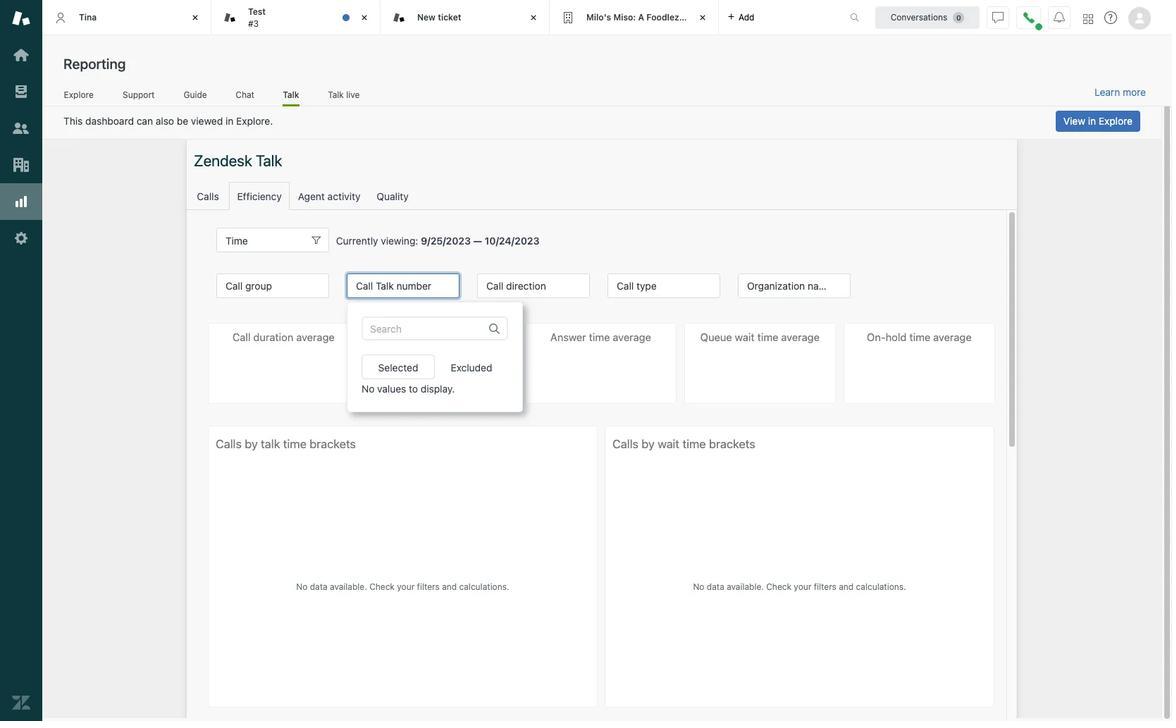 Task type: locate. For each thing, give the bounding box(es) containing it.
subsidiary
[[681, 12, 726, 22]]

get started image
[[12, 46, 30, 64]]

close image left add dropdown button
[[696, 11, 710, 25]]

in right viewed
[[226, 115, 234, 127]]

chat
[[236, 89, 254, 100]]

explore inside button
[[1099, 115, 1133, 127]]

1 horizontal spatial close image
[[357, 11, 371, 25]]

learn more
[[1095, 86, 1146, 98]]

0 horizontal spatial talk
[[283, 89, 299, 100]]

1 vertical spatial explore
[[1099, 115, 1133, 127]]

add
[[739, 12, 755, 22]]

new ticket tab
[[381, 0, 550, 35]]

milo's miso: a foodlez subsidiary tab
[[550, 0, 726, 35]]

guide
[[184, 89, 207, 100]]

0 horizontal spatial close image
[[188, 11, 202, 25]]

learn more link
[[1095, 86, 1146, 99]]

1 horizontal spatial talk
[[328, 89, 344, 100]]

0 horizontal spatial in
[[226, 115, 234, 127]]

close image inside milo's miso: a foodlez subsidiary tab
[[696, 11, 710, 25]]

2 in from the left
[[1088, 115, 1096, 127]]

in right view
[[1088, 115, 1096, 127]]

be
[[177, 115, 188, 127]]

guide link
[[183, 89, 207, 104]]

miso:
[[614, 12, 636, 22]]

1 close image from the left
[[188, 11, 202, 25]]

talk left live
[[328, 89, 344, 100]]

explore up this
[[64, 89, 94, 100]]

milo's miso: a foodlez subsidiary
[[586, 12, 726, 22]]

in
[[226, 115, 234, 127], [1088, 115, 1096, 127]]

close image inside tina tab
[[188, 11, 202, 25]]

1 horizontal spatial explore
[[1099, 115, 1133, 127]]

tab
[[211, 0, 381, 35]]

close image left the #3
[[188, 11, 202, 25]]

can
[[137, 115, 153, 127]]

2 talk from the left
[[328, 89, 344, 100]]

3 close image from the left
[[696, 11, 710, 25]]

explore down learn more link
[[1099, 115, 1133, 127]]

2 horizontal spatial close image
[[696, 11, 710, 25]]

zendesk products image
[[1083, 14, 1093, 24]]

1 talk from the left
[[283, 89, 299, 100]]

test
[[248, 6, 266, 17]]

foodlez
[[647, 12, 679, 22]]

dashboard
[[85, 115, 134, 127]]

talk
[[283, 89, 299, 100], [328, 89, 344, 100]]

close image left new
[[357, 11, 371, 25]]

close image for tina
[[188, 11, 202, 25]]

talk link
[[283, 89, 299, 106]]

talk right the chat
[[283, 89, 299, 100]]

chat link
[[235, 89, 255, 104]]

view in explore button
[[1056, 111, 1140, 132]]

conversations button
[[875, 6, 980, 29]]

talk for talk link
[[283, 89, 299, 100]]

new
[[417, 12, 436, 22]]

1 horizontal spatial in
[[1088, 115, 1096, 127]]

0 vertical spatial explore
[[64, 89, 94, 100]]

explore
[[64, 89, 94, 100], [1099, 115, 1133, 127]]

this dashboard can also be viewed in explore.
[[63, 115, 273, 127]]

conversations
[[891, 12, 948, 22]]

customers image
[[12, 119, 30, 137]]

tabs tab list
[[42, 0, 835, 35]]

in inside button
[[1088, 115, 1096, 127]]

close image
[[188, 11, 202, 25], [357, 11, 371, 25], [696, 11, 710, 25]]

talk for talk live
[[328, 89, 344, 100]]

explore.
[[236, 115, 273, 127]]

talk live link
[[327, 89, 360, 104]]

talk inside 'link'
[[328, 89, 344, 100]]

support link
[[122, 89, 155, 104]]



Task type: vqa. For each thing, say whether or not it's contained in the screenshot.
the right your
no



Task type: describe. For each thing, give the bounding box(es) containing it.
view in explore
[[1064, 115, 1133, 127]]

zendesk support image
[[12, 9, 30, 27]]

new ticket
[[417, 12, 461, 22]]

zendesk image
[[12, 694, 30, 712]]

organizations image
[[12, 156, 30, 174]]

a
[[638, 12, 644, 22]]

tina tab
[[42, 0, 211, 35]]

get help image
[[1105, 11, 1117, 24]]

support
[[123, 89, 155, 100]]

talk live
[[328, 89, 360, 100]]

tab containing test
[[211, 0, 381, 35]]

1 in from the left
[[226, 115, 234, 127]]

milo's
[[586, 12, 611, 22]]

tina
[[79, 12, 97, 22]]

close image
[[527, 11, 541, 25]]

close image for milo's miso: a foodlez subsidiary
[[696, 11, 710, 25]]

admin image
[[12, 229, 30, 247]]

reporting
[[63, 56, 126, 72]]

reporting image
[[12, 192, 30, 211]]

view
[[1064, 115, 1085, 127]]

more
[[1123, 86, 1146, 98]]

learn
[[1095, 86, 1120, 98]]

main element
[[0, 0, 42, 721]]

add button
[[719, 0, 763, 35]]

2 close image from the left
[[357, 11, 371, 25]]

notifications image
[[1054, 12, 1065, 23]]

ticket
[[438, 12, 461, 22]]

button displays agent's chat status as invisible. image
[[992, 12, 1004, 23]]

viewed
[[191, 115, 223, 127]]

test #3
[[248, 6, 266, 29]]

0 horizontal spatial explore
[[64, 89, 94, 100]]

this
[[63, 115, 83, 127]]

also
[[156, 115, 174, 127]]

live
[[346, 89, 360, 100]]

views image
[[12, 82, 30, 101]]

#3
[[248, 18, 259, 29]]

explore link
[[63, 89, 94, 104]]



